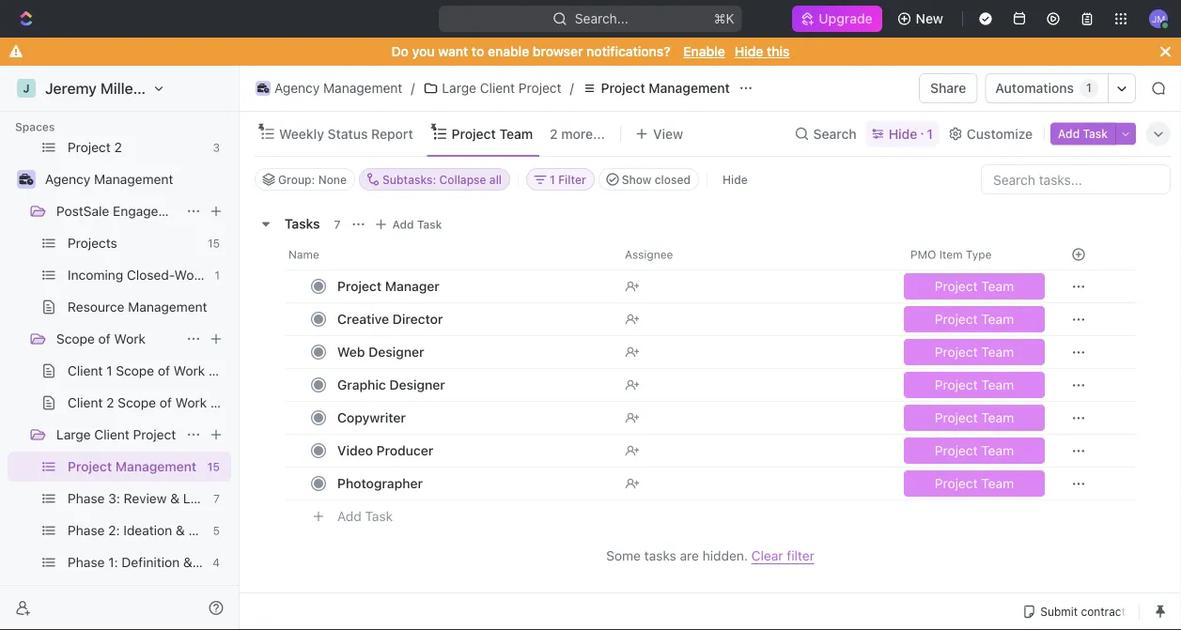 Task type: vqa. For each thing, say whether or not it's contained in the screenshot.
the 1 in the 1 Filter DROPDOWN BUTTON
yes



Task type: locate. For each thing, give the bounding box(es) containing it.
2 horizontal spatial add
[[1059, 127, 1080, 141]]

project team button for web
[[901, 336, 1049, 369]]

scope down resource
[[56, 331, 95, 347]]

agency inside sidebar navigation
[[45, 172, 90, 187]]

web
[[337, 345, 365, 360]]

15 up deals
[[208, 237, 220, 250]]

7 inside tree
[[214, 493, 220, 506]]

designer down web designer
[[390, 377, 445, 393]]

2 inside the '2 more...' dropdown button
[[550, 126, 558, 141]]

1 vertical spatial agency management
[[45, 172, 173, 187]]

postsale engagements
[[56, 204, 196, 219]]

1 horizontal spatial task
[[417, 218, 442, 231]]

agency management link up weekly status report link
[[251, 77, 407, 100]]

of down resource
[[98, 331, 111, 347]]

1 horizontal spatial project management
[[601, 80, 730, 96]]

of down client 1 scope of work docs link
[[160, 395, 172, 411]]

client 2 scope of work docs
[[68, 395, 242, 411]]

0 horizontal spatial /
[[411, 80, 415, 96]]

management down "incoming closed-won deals" link
[[128, 299, 207, 315]]

customize button
[[943, 121, 1039, 147]]

2 down client 1 scope of work docs link
[[106, 395, 114, 411]]

2 vertical spatial hide
[[723, 173, 748, 186]]

scope down scope of work link
[[116, 363, 154, 379]]

large client project down the client 2 scope of work docs link
[[56, 427, 176, 443]]

/ down browser
[[570, 80, 574, 96]]

1 horizontal spatial large
[[442, 80, 477, 96]]

0 horizontal spatial task
[[365, 509, 393, 525]]

web designer
[[337, 345, 424, 360]]

1 vertical spatial phase
[[68, 523, 105, 539]]

7 up 5
[[214, 493, 220, 506]]

agency up postsale
[[45, 172, 90, 187]]

resource management
[[68, 299, 207, 315]]

graphic
[[337, 377, 386, 393]]

collapse
[[439, 173, 487, 186]]

1 vertical spatial project management
[[68, 459, 197, 475]]

large
[[442, 80, 477, 96], [56, 427, 91, 443]]

agency management down project 2
[[45, 172, 173, 187]]

phase inside "link"
[[68, 491, 105, 507]]

tree
[[8, 5, 267, 631]]

project management link
[[578, 77, 735, 100], [68, 452, 200, 482]]

name button
[[285, 240, 614, 270]]

1 vertical spatial large client project link
[[56, 420, 179, 450]]

1 vertical spatial 15
[[207, 461, 220, 474]]

0 vertical spatial agency
[[274, 80, 320, 96]]

creative director
[[337, 312, 443, 327]]

1 horizontal spatial add
[[392, 218, 414, 231]]

project management up view
[[601, 80, 730, 96]]

weekly status report
[[279, 126, 413, 141]]

agency management up weekly status report link
[[274, 80, 403, 96]]

copywriter
[[337, 410, 406, 426]]

phase for phase 2: ideation & production
[[68, 523, 105, 539]]

postsale engagements link
[[56, 196, 196, 227]]

0 vertical spatial project management link
[[578, 77, 735, 100]]

management down project 2 link
[[94, 172, 173, 187]]

6 project team button from the top
[[901, 434, 1049, 468]]

scope of work
[[56, 331, 146, 347]]

0 horizontal spatial large client project link
[[56, 420, 179, 450]]

team for copywriter
[[982, 410, 1014, 426]]

1 vertical spatial of
[[158, 363, 170, 379]]

1 horizontal spatial large client project
[[442, 80, 562, 96]]

2 vertical spatial &
[[183, 555, 192, 571]]

& right ideation
[[176, 523, 185, 539]]

add task button up search tasks... text field
[[1051, 123, 1116, 145]]

phase for phase 3: review & launch
[[68, 491, 105, 507]]

0 vertical spatial large
[[442, 80, 477, 96]]

2 vertical spatial add
[[337, 509, 362, 525]]

work down client 1 scope of work docs link
[[175, 395, 207, 411]]

client 1 scope of work docs link
[[68, 356, 240, 386]]

0 horizontal spatial add
[[337, 509, 362, 525]]

2 vertical spatial task
[[365, 509, 393, 525]]

scope
[[56, 331, 95, 347], [116, 363, 154, 379], [118, 395, 156, 411]]

spaces
[[15, 120, 55, 133]]

add task up name dropdown button
[[392, 218, 442, 231]]

production
[[189, 523, 255, 539]]

task down photographer
[[365, 509, 393, 525]]

management up phase 3: review & launch
[[115, 459, 197, 475]]

1 vertical spatial project management link
[[68, 452, 200, 482]]

add for bottom the add task button
[[337, 509, 362, 525]]

none
[[318, 173, 347, 186]]

project 2 link
[[68, 133, 205, 163]]

name
[[289, 248, 319, 261]]

new
[[916, 11, 944, 26]]

add task down photographer
[[337, 509, 393, 525]]

large client project
[[442, 80, 562, 96], [56, 427, 176, 443]]

hide right search
[[889, 126, 918, 141]]

hidden.
[[703, 548, 748, 564]]

work up client 2 scope of work docs
[[174, 363, 205, 379]]

0 vertical spatial work
[[114, 331, 146, 347]]

1 horizontal spatial project management link
[[578, 77, 735, 100]]

phase left 1:
[[68, 555, 105, 571]]

2 horizontal spatial task
[[1083, 127, 1108, 141]]

video producer
[[337, 443, 434, 459]]

& right review
[[170, 491, 180, 507]]

add task button down subtasks:
[[370, 213, 450, 236]]

project management link up view dropdown button
[[578, 77, 735, 100]]

2 down miller's
[[114, 140, 122, 155]]

1 vertical spatial add
[[392, 218, 414, 231]]

0 vertical spatial &
[[170, 491, 180, 507]]

phase left 3:
[[68, 491, 105, 507]]

0 horizontal spatial agency
[[45, 172, 90, 187]]

tree containing project 2
[[8, 5, 267, 631]]

hide inside button
[[723, 173, 748, 186]]

1 phase from the top
[[68, 491, 105, 507]]

designer
[[369, 345, 424, 360], [390, 377, 445, 393]]

project team for graphic designer
[[935, 377, 1014, 393]]

2 for client 2 scope of work docs
[[106, 395, 114, 411]]

1:
[[108, 555, 118, 571]]

team
[[500, 126, 533, 141], [982, 279, 1014, 294], [982, 312, 1014, 327], [982, 345, 1014, 360], [982, 377, 1014, 393], [982, 410, 1014, 426], [982, 443, 1014, 459], [982, 476, 1014, 492]]

project team for project manager
[[935, 279, 1014, 294]]

1 vertical spatial agency
[[45, 172, 90, 187]]

0 vertical spatial large client project link
[[419, 77, 566, 100]]

miller's
[[100, 79, 151, 97]]

1 vertical spatial designer
[[390, 377, 445, 393]]

task up search tasks... text field
[[1083, 127, 1108, 141]]

add task
[[1059, 127, 1108, 141], [392, 218, 442, 231], [337, 509, 393, 525]]

hide left this
[[735, 44, 764, 59]]

1 vertical spatial docs
[[210, 395, 242, 411]]

large down the client 2 scope of work docs link
[[56, 427, 91, 443]]

1 vertical spatial scope
[[116, 363, 154, 379]]

& left 4
[[183, 555, 192, 571]]

& inside "link"
[[170, 491, 180, 507]]

scope inside client 1 scope of work docs link
[[116, 363, 154, 379]]

large client project link down to
[[419, 77, 566, 100]]

1 horizontal spatial /
[[570, 80, 574, 96]]

15 for projects
[[208, 237, 220, 250]]

project team for video producer
[[935, 443, 1014, 459]]

agency management link down project 2 link
[[45, 164, 227, 195]]

task up name dropdown button
[[417, 218, 442, 231]]

0 horizontal spatial 7
[[214, 493, 220, 506]]

large client project link down the client 2 scope of work docs link
[[56, 420, 179, 450]]

0 horizontal spatial project management
[[68, 459, 197, 475]]

1 horizontal spatial large client project link
[[419, 77, 566, 100]]

0 vertical spatial project management
[[601, 80, 730, 96]]

docs down client 1 scope of work docs link
[[210, 395, 242, 411]]

do
[[392, 44, 409, 59]]

2 left more...
[[550, 126, 558, 141]]

hide button
[[715, 168, 756, 191]]

2 vertical spatial of
[[160, 395, 172, 411]]

project management link up review
[[68, 452, 200, 482]]

Search tasks... text field
[[982, 165, 1170, 194]]

do you want to enable browser notifications? enable hide this
[[392, 44, 790, 59]]

1 right automations
[[1087, 81, 1092, 95]]

clear
[[752, 548, 784, 564]]

sidebar navigation
[[0, 5, 267, 631]]

add down subtasks:
[[392, 218, 414, 231]]

0 vertical spatial add task
[[1059, 127, 1108, 141]]

project team
[[452, 126, 533, 141], [935, 279, 1014, 294], [935, 312, 1014, 327], [935, 345, 1014, 360], [935, 377, 1014, 393], [935, 410, 1014, 426], [935, 443, 1014, 459], [935, 476, 1014, 492]]

producer
[[377, 443, 434, 459]]

team for graphic designer
[[982, 377, 1014, 393]]

customize
[[967, 126, 1033, 141]]

project team link
[[448, 121, 533, 147]]

1 horizontal spatial 7
[[334, 218, 341, 231]]

large client project down "enable"
[[442, 80, 562, 96]]

1 inside client 1 scope of work docs link
[[106, 363, 112, 379]]

1 down scope of work link
[[106, 363, 112, 379]]

phase
[[68, 491, 105, 507], [68, 523, 105, 539], [68, 555, 105, 571]]

some
[[606, 548, 641, 564]]

photographer
[[337, 476, 423, 492]]

graphic designer
[[337, 377, 445, 393]]

phase left 2:
[[68, 523, 105, 539]]

scope down client 1 scope of work docs link
[[118, 395, 156, 411]]

1 left filter
[[550, 173, 555, 186]]

0 vertical spatial agency management link
[[251, 77, 407, 100]]

0 vertical spatial task
[[1083, 127, 1108, 141]]

search button
[[789, 121, 863, 147]]

docs up client 2 scope of work docs
[[209, 363, 240, 379]]

task
[[1083, 127, 1108, 141], [417, 218, 442, 231], [365, 509, 393, 525]]

agency
[[274, 80, 320, 96], [45, 172, 90, 187]]

filter
[[558, 173, 586, 186]]

2 vertical spatial scope
[[118, 395, 156, 411]]

ideation
[[123, 523, 172, 539]]

assignee
[[625, 248, 673, 261]]

work down resource management
[[114, 331, 146, 347]]

2 / from the left
[[570, 80, 574, 96]]

show closed
[[622, 173, 691, 186]]

photographer link
[[333, 470, 610, 498]]

designer up graphic designer
[[369, 345, 424, 360]]

0 horizontal spatial project management link
[[68, 452, 200, 482]]

management up status
[[323, 80, 403, 96]]

project manager link
[[333, 273, 610, 300]]

/ down you in the top of the page
[[411, 80, 415, 96]]

want
[[438, 44, 468, 59]]

15 up the launch
[[207, 461, 220, 474]]

team inside project team link
[[500, 126, 533, 141]]

management for project management link to the bottom
[[115, 459, 197, 475]]

of up client 2 scope of work docs
[[158, 363, 170, 379]]

0 horizontal spatial agency management
[[45, 172, 173, 187]]

of for 1
[[158, 363, 170, 379]]

1 vertical spatial large
[[56, 427, 91, 443]]

0 horizontal spatial agency management link
[[45, 164, 227, 195]]

4
[[213, 556, 220, 570]]

workspace
[[155, 79, 233, 97]]

1 vertical spatial 7
[[214, 493, 220, 506]]

phase 1: definition & onboarding link
[[68, 548, 267, 578]]

0 vertical spatial hide
[[735, 44, 764, 59]]

1 vertical spatial large client project
[[56, 427, 176, 443]]

you
[[412, 44, 435, 59]]

0 vertical spatial designer
[[369, 345, 424, 360]]

project management inside tree
[[68, 459, 197, 475]]

notifications?
[[587, 44, 671, 59]]

to
[[472, 44, 484, 59]]

2 vertical spatial work
[[175, 395, 207, 411]]

project management up review
[[68, 459, 197, 475]]

docs for client 1 scope of work docs
[[209, 363, 240, 379]]

0 vertical spatial docs
[[209, 363, 240, 379]]

project 2
[[68, 140, 122, 155]]

1 vertical spatial add task
[[392, 218, 442, 231]]

1 project team button from the top
[[901, 270, 1049, 304]]

4 project team button from the top
[[901, 368, 1049, 402]]

project team button for video
[[901, 434, 1049, 468]]

1 vertical spatial hide
[[889, 126, 918, 141]]

pmo item type
[[911, 248, 992, 261]]

0 vertical spatial large client project
[[442, 80, 562, 96]]

1 horizontal spatial agency
[[274, 80, 320, 96]]

2 inside the client 2 scope of work docs link
[[106, 395, 114, 411]]

status
[[328, 126, 368, 141]]

project team for photographer
[[935, 476, 1014, 492]]

scope inside the client 2 scope of work docs link
[[118, 395, 156, 411]]

2 vertical spatial phase
[[68, 555, 105, 571]]

2 project team button from the top
[[901, 303, 1049, 337]]

0 vertical spatial 15
[[208, 237, 220, 250]]

3 project team button from the top
[[901, 336, 1049, 369]]

team for web designer
[[982, 345, 1014, 360]]

large down want
[[442, 80, 477, 96]]

add task button
[[1051, 123, 1116, 145], [370, 213, 450, 236], [329, 506, 400, 528]]

agency right business time icon
[[274, 80, 320, 96]]

hide right closed on the top right of page
[[723, 173, 748, 186]]

0 vertical spatial add
[[1059, 127, 1080, 141]]

docs
[[209, 363, 240, 379], [210, 395, 242, 411]]

1 vertical spatial work
[[174, 363, 205, 379]]

project manager
[[337, 279, 440, 294]]

0 vertical spatial agency management
[[274, 80, 403, 96]]

agency management inside tree
[[45, 172, 173, 187]]

7
[[334, 218, 341, 231], [214, 493, 220, 506]]

video producer link
[[333, 438, 610, 465]]

phase 2: ideation & production
[[68, 523, 255, 539]]

2 inside project 2 link
[[114, 140, 122, 155]]

1 vertical spatial agency management link
[[45, 164, 227, 195]]

0 vertical spatial phase
[[68, 491, 105, 507]]

graphic designer link
[[333, 372, 610, 399]]

add up search tasks... text field
[[1059, 127, 1080, 141]]

add task button down photographer
[[329, 506, 400, 528]]

1 horizontal spatial agency management link
[[251, 77, 407, 100]]

type
[[966, 248, 992, 261]]

project team for web designer
[[935, 345, 1014, 360]]

3 phase from the top
[[68, 555, 105, 571]]

add down photographer
[[337, 509, 362, 525]]

0 vertical spatial scope
[[56, 331, 95, 347]]

1 vertical spatial &
[[176, 523, 185, 539]]

add task up search tasks... text field
[[1059, 127, 1108, 141]]

incoming
[[68, 267, 123, 283]]

0 horizontal spatial large client project
[[56, 427, 176, 443]]

0 horizontal spatial large
[[56, 427, 91, 443]]

all
[[490, 173, 502, 186]]

view
[[653, 126, 683, 141]]

7 right tasks
[[334, 218, 341, 231]]

project team button
[[901, 270, 1049, 304], [901, 303, 1049, 337], [901, 336, 1049, 369], [901, 368, 1049, 402], [901, 401, 1049, 435], [901, 434, 1049, 468], [901, 467, 1049, 501]]

7 project team button from the top
[[901, 467, 1049, 501]]

2 phase from the top
[[68, 523, 105, 539]]

pmo
[[911, 248, 937, 261]]

team for project manager
[[982, 279, 1014, 294]]

this
[[767, 44, 790, 59]]

0 vertical spatial of
[[98, 331, 111, 347]]



Task type: describe. For each thing, give the bounding box(es) containing it.
definition
[[122, 555, 180, 571]]

work for 2
[[175, 395, 207, 411]]

1 vertical spatial add task button
[[370, 213, 450, 236]]

3:
[[108, 491, 120, 507]]

project team for copywriter
[[935, 410, 1014, 426]]

engagements
[[113, 204, 196, 219]]

resource management link
[[68, 292, 227, 322]]

director
[[393, 312, 443, 327]]

management for left agency management link
[[94, 172, 173, 187]]

1 vertical spatial task
[[417, 218, 442, 231]]

tasks
[[285, 216, 320, 232]]

large inside tree
[[56, 427, 91, 443]]

client 1 scope of work docs
[[68, 363, 240, 379]]

1 inside 1 filter dropdown button
[[550, 173, 555, 186]]

projects link
[[68, 228, 200, 258]]

project team button for creative
[[901, 303, 1049, 337]]

tasks
[[645, 548, 677, 564]]

phase for phase 1: definition & onboarding
[[68, 555, 105, 571]]

scope for 2
[[118, 395, 156, 411]]

hide for hide
[[723, 173, 748, 186]]

phase 1: definition & onboarding
[[68, 555, 267, 571]]

project team button for project
[[901, 270, 1049, 304]]

assignee button
[[614, 240, 900, 270]]

phase 2: ideation & production link
[[68, 516, 255, 546]]

2:
[[108, 523, 120, 539]]

subtasks: collapse all
[[383, 173, 502, 186]]

designer for web designer
[[369, 345, 424, 360]]

web designer link
[[333, 339, 610, 366]]

0 vertical spatial add task button
[[1051, 123, 1116, 145]]

view button
[[629, 112, 690, 156]]

docs for client 2 scope of work docs
[[210, 395, 242, 411]]

launch
[[183, 491, 227, 507]]

deals
[[205, 267, 239, 283]]

⌘k
[[714, 11, 735, 26]]

1 right won
[[215, 269, 220, 282]]

2 for project 2
[[114, 140, 122, 155]]

enable
[[684, 44, 725, 59]]

search
[[814, 126, 857, 141]]

work for 1
[[174, 363, 205, 379]]

projects
[[68, 235, 117, 251]]

3
[[213, 141, 220, 154]]

closed-
[[127, 267, 174, 283]]

subtasks:
[[383, 173, 436, 186]]

enable
[[488, 44, 529, 59]]

group: none
[[278, 173, 347, 186]]

copywriter link
[[333, 405, 610, 432]]

1 down the share button on the top of the page
[[927, 126, 933, 141]]

browser
[[533, 44, 583, 59]]

15 for project management
[[207, 461, 220, 474]]

some tasks are hidden. clear filter
[[606, 548, 815, 564]]

of for 2
[[160, 395, 172, 411]]

are
[[680, 548, 699, 564]]

project team for creative director
[[935, 312, 1014, 327]]

share button
[[919, 73, 978, 103]]

designer for graphic designer
[[390, 377, 445, 393]]

management for resource management link
[[128, 299, 207, 315]]

group:
[[278, 173, 315, 186]]

1 / from the left
[[411, 80, 415, 96]]

2 vertical spatial add task
[[337, 509, 393, 525]]

hide 1
[[889, 126, 933, 141]]

task for bottom the add task button
[[365, 509, 393, 525]]

scope inside scope of work link
[[56, 331, 95, 347]]

view button
[[629, 121, 690, 147]]

tara shultz's workspace, , element
[[17, 79, 36, 98]]

hide for hide 1
[[889, 126, 918, 141]]

review
[[124, 491, 167, 507]]

5
[[213, 525, 220, 538]]

team for photographer
[[982, 476, 1014, 492]]

phase 3: review & launch link
[[68, 484, 227, 514]]

phase 3: review & launch
[[68, 491, 227, 507]]

new button
[[890, 4, 955, 34]]

team for video producer
[[982, 443, 1014, 459]]

business time image
[[19, 174, 33, 185]]

scope of work link
[[56, 324, 179, 354]]

project team button for graphic
[[901, 368, 1049, 402]]

postsale
[[56, 204, 109, 219]]

scope for 1
[[116, 363, 154, 379]]

1 horizontal spatial agency management
[[274, 80, 403, 96]]

& for review
[[170, 491, 180, 507]]

management down the enable
[[649, 80, 730, 96]]

show closed button
[[599, 168, 699, 191]]

pmo item type button
[[900, 240, 1049, 270]]

large client project inside tree
[[56, 427, 176, 443]]

2 more...
[[550, 126, 605, 141]]

jm button
[[1144, 4, 1174, 34]]

search...
[[575, 11, 629, 26]]

2 vertical spatial add task button
[[329, 506, 400, 528]]

upgrade
[[819, 11, 873, 26]]

j
[[23, 82, 30, 95]]

2 more... button
[[543, 121, 612, 147]]

closed
[[655, 173, 691, 186]]

add for top the add task button
[[1059, 127, 1080, 141]]

onboarding
[[196, 555, 267, 571]]

incoming closed-won deals link
[[68, 260, 239, 290]]

video
[[337, 443, 373, 459]]

large client project link inside sidebar navigation
[[56, 420, 179, 450]]

share
[[931, 80, 967, 96]]

weekly
[[279, 126, 324, 141]]

jeremy
[[45, 79, 97, 97]]

& for ideation
[[176, 523, 185, 539]]

won
[[174, 267, 202, 283]]

& for definition
[[183, 555, 192, 571]]

item
[[940, 248, 963, 261]]

automations
[[996, 80, 1074, 96]]

business time image
[[257, 84, 269, 93]]

incoming closed-won deals
[[68, 267, 239, 283]]

team for creative director
[[982, 312, 1014, 327]]

0 vertical spatial 7
[[334, 218, 341, 231]]

5 project team button from the top
[[901, 401, 1049, 435]]

report
[[371, 126, 413, 141]]

clear filter link
[[752, 548, 815, 565]]

more...
[[561, 126, 605, 141]]

creative director link
[[333, 306, 610, 333]]

client 2 scope of work docs link
[[68, 388, 242, 418]]

task for top the add task button
[[1083, 127, 1108, 141]]



